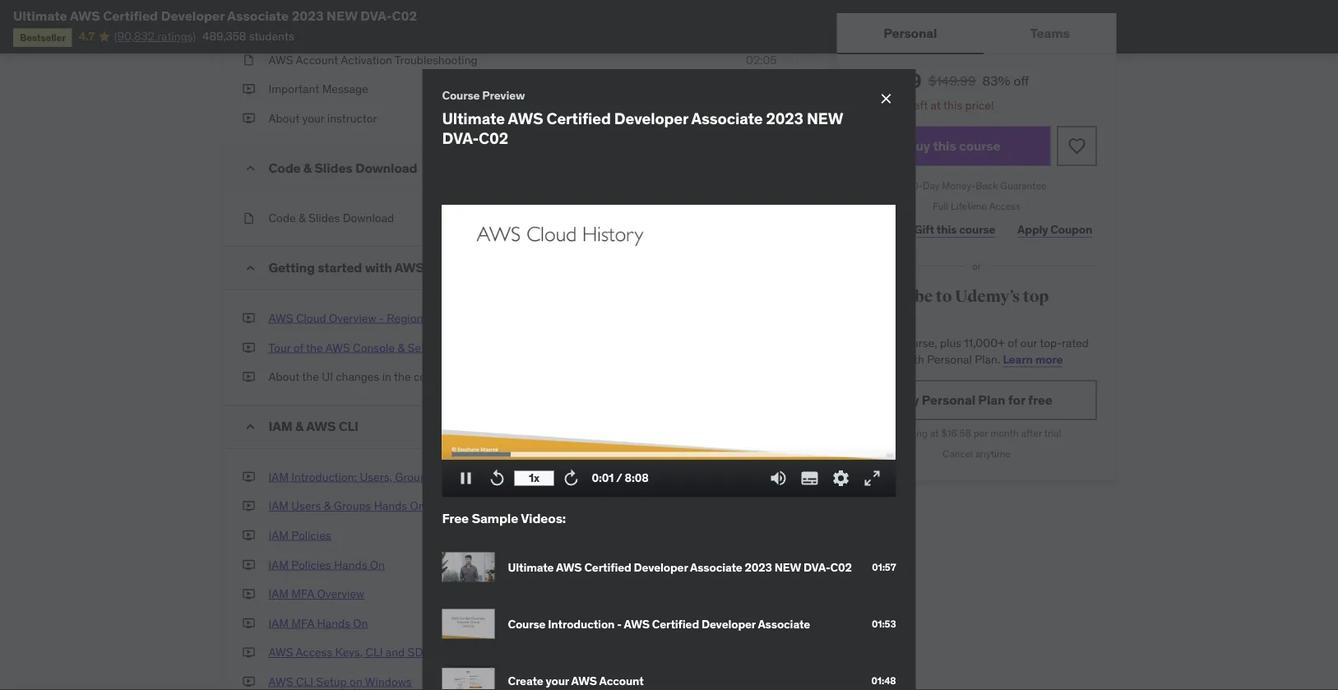 Task type: locate. For each thing, give the bounding box(es) containing it.
code right small icon
[[269, 159, 301, 176]]

top-
[[1040, 336, 1062, 350]]

aws cli setup on windows
[[269, 674, 412, 689]]

1 vertical spatial ultimate aws certified developer associate 2023 new dva-c02
[[508, 560, 852, 575]]

2 vertical spatial dva-
[[804, 560, 831, 575]]

xsmall image
[[242, 22, 255, 39], [242, 52, 255, 68], [242, 81, 255, 97], [242, 210, 255, 226], [242, 310, 255, 326], [242, 340, 255, 356], [242, 369, 255, 385], [242, 469, 255, 485], [242, 498, 255, 514], [242, 586, 255, 602], [242, 674, 255, 690]]

1 vertical spatial create your aws account
[[508, 673, 644, 688]]

0 vertical spatial personal
[[884, 24, 937, 41]]

1 horizontal spatial new
[[775, 560, 801, 575]]

ultimate
[[13, 7, 67, 24], [442, 108, 505, 128], [508, 560, 554, 575]]

preview for 04:05
[[679, 616, 720, 631]]

sdk
[[408, 645, 431, 660]]

course inside gift this course link
[[960, 222, 996, 237]]

on for iam mfa hands on
[[353, 616, 368, 631]]

0 horizontal spatial access
[[296, 645, 333, 660]]

aws up activation on the left top
[[331, 23, 355, 38]]

1 horizontal spatial account
[[358, 23, 400, 38]]

about down tour
[[269, 369, 300, 384]]

videos:
[[521, 510, 566, 527]]

tour
[[269, 340, 291, 355]]

iam up iam mfa hands on
[[269, 587, 289, 601]]

2 vertical spatial ultimate
[[508, 560, 554, 575]]

create your aws account down introduction
[[508, 673, 644, 688]]

&
[[303, 159, 312, 176], [299, 211, 306, 226], [432, 311, 439, 326], [398, 340, 405, 355], [295, 418, 304, 435], [324, 499, 331, 513]]

iam inside 'button'
[[269, 557, 289, 572]]

this
[[944, 97, 963, 112], [933, 137, 957, 154], [937, 222, 957, 237], [878, 336, 897, 350]]

1 vertical spatial create
[[508, 673, 543, 688]]

2 horizontal spatial cli
[[366, 645, 383, 660]]

0 horizontal spatial -
[[379, 311, 384, 326]]

1 vertical spatial with
[[903, 352, 925, 366]]

2023 inside course preview ultimate aws certified developer associate 2023 new dva-c02
[[766, 108, 804, 128]]

month
[[991, 427, 1019, 440]]

0 vertical spatial course
[[959, 137, 1001, 154]]

subtitles image
[[800, 469, 820, 488]]

aws access keys, cli and sdk button
[[269, 645, 431, 661]]

1 vertical spatial access
[[296, 645, 333, 660]]

in right the services
[[454, 340, 464, 355]]

mfa inside the iam mfa hands on button
[[292, 616, 314, 631]]

cli inside dropdown button
[[339, 418, 359, 435]]

subscribe
[[857, 287, 933, 307]]

0 vertical spatial course
[[442, 88, 480, 103]]

2 vertical spatial new
[[775, 560, 801, 575]]

dva- up aws account activation troubleshooting
[[361, 7, 392, 24]]

0 vertical spatial access
[[990, 200, 1021, 213]]

course down 'lifetime'
[[960, 222, 996, 237]]

xsmall image
[[242, 110, 255, 126], [242, 528, 255, 544], [242, 557, 255, 573], [242, 615, 255, 632], [242, 645, 255, 661]]

certified
[[103, 7, 158, 24], [547, 108, 611, 128], [585, 560, 632, 575], [652, 616, 699, 631]]

2 horizontal spatial account
[[599, 673, 644, 688]]

01:48
[[872, 674, 896, 687]]

1 iam from the top
[[269, 418, 293, 435]]

on down groups,
[[410, 499, 425, 513]]

0 horizontal spatial on
[[353, 616, 368, 631]]

2 about from the top
[[269, 369, 300, 384]]

this inside get this course, plus 11,000+ of our top-rated courses, with personal plan.
[[878, 336, 897, 350]]

code up 'getting'
[[269, 211, 296, 226]]

at left $16.58
[[930, 427, 939, 440]]

1 vertical spatial dva-
[[442, 128, 479, 148]]

with
[[365, 259, 392, 276], [903, 352, 925, 366]]

04:05
[[746, 616, 777, 631]]

4 xsmall image from the top
[[242, 615, 255, 632]]

ultimate down troubleshooting
[[442, 108, 505, 128]]

about the ui changes in the course
[[269, 369, 449, 384]]

ultimate aws certified developer associate 2023 new dva-c02 dialog
[[422, 69, 916, 690]]

iam inside dropdown button
[[269, 418, 293, 435]]

mfa for hands
[[292, 616, 314, 631]]

0 vertical spatial -
[[379, 311, 384, 326]]

0 horizontal spatial ultimate
[[13, 7, 67, 24]]

aws up the ui
[[326, 340, 350, 355]]

course inside course preview ultimate aws certified developer associate 2023 new dva-c02
[[442, 88, 480, 103]]

dva- right 08:01
[[804, 560, 831, 575]]

xsmall image for iam policies
[[242, 528, 255, 544]]

1 horizontal spatial create your aws account
[[508, 673, 644, 688]]

2 horizontal spatial new
[[807, 108, 843, 128]]

overview for mfa
[[317, 587, 365, 601]]

1 horizontal spatial ultimate
[[442, 108, 505, 128]]

ultimate aws certified developer associate 2023 new dva-c02 up 489,358
[[13, 7, 417, 24]]

2 vertical spatial personal
[[922, 392, 976, 408]]

ultimate inside course preview ultimate aws certified developer associate 2023 new dva-c02
[[442, 108, 505, 128]]

1 vertical spatial code
[[269, 211, 296, 226]]

code inside dropdown button
[[269, 159, 301, 176]]

in right changes
[[382, 369, 392, 384]]

or
[[973, 260, 982, 272]]

2023 up "students"
[[292, 7, 324, 24]]

udemy's
[[955, 287, 1020, 307]]

01:45
[[749, 674, 777, 689]]

0 vertical spatial slides
[[315, 159, 353, 176]]

2 vertical spatial c02
[[831, 560, 852, 575]]

overview down iam policies hands on 'button'
[[317, 587, 365, 601]]

c02 left 01:57
[[831, 560, 852, 575]]

iam left introduction:
[[269, 469, 289, 484]]

overview inside iam mfa overview button
[[317, 587, 365, 601]]

your down introduction
[[546, 673, 569, 688]]

anytime
[[976, 447, 1011, 460]]

iam inside button
[[269, 469, 289, 484]]

iam for iam users & groups hands on
[[269, 499, 289, 513]]

0 vertical spatial create your aws account
[[269, 23, 400, 38]]

mfa for overview
[[292, 587, 314, 601]]

account up aws account activation troubleshooting
[[358, 23, 400, 38]]

your
[[306, 23, 328, 38], [302, 111, 325, 125], [546, 673, 569, 688]]

mfa down iam mfa overview button
[[292, 616, 314, 631]]

course
[[442, 88, 480, 103], [508, 616, 546, 631]]

about
[[269, 111, 300, 125], [269, 369, 300, 384]]

access down the iam mfa hands on button
[[296, 645, 333, 660]]

iam policies hands on button
[[269, 557, 385, 573]]

30-
[[907, 179, 923, 192]]

policies inside 'button'
[[292, 557, 331, 572]]

-
[[379, 311, 384, 326], [617, 616, 622, 631]]

6 iam from the top
[[269, 587, 289, 601]]

0 vertical spatial create
[[269, 23, 303, 38]]

activation
[[341, 52, 392, 67]]

2 horizontal spatial ultimate
[[508, 560, 554, 575]]

mute image
[[769, 469, 789, 488]]

cli for keys,
[[366, 645, 383, 660]]

aws cloud overview - regions & az
[[269, 311, 456, 326]]

with right started
[[365, 259, 392, 276]]

0 horizontal spatial with
[[365, 259, 392, 276]]

small image for getting started with aws
[[242, 260, 259, 277]]

1 horizontal spatial access
[[990, 200, 1021, 213]]

7 xsmall image from the top
[[242, 369, 255, 385]]

mfa up iam mfa hands on
[[292, 587, 314, 601]]

account up important message
[[296, 52, 338, 67]]

1 horizontal spatial on
[[370, 557, 385, 572]]

dva- up code & slides download dropdown button
[[442, 128, 479, 148]]

with inside get this course, plus 11,000+ of our top-rated courses, with personal plan.
[[903, 352, 925, 366]]

1 vertical spatial mfa
[[292, 616, 314, 631]]

1 vertical spatial hands
[[334, 557, 367, 572]]

progress bar slider
[[452, 445, 887, 464]]

4 xsmall image from the top
[[242, 210, 255, 226]]

1 vertical spatial 2023
[[766, 108, 804, 128]]

1 vertical spatial course
[[508, 616, 546, 631]]

cli left and
[[366, 645, 383, 660]]

2 vertical spatial policies
[[292, 557, 331, 572]]

1 vertical spatial small image
[[242, 419, 259, 435]]

small image for iam & aws cli
[[242, 419, 259, 435]]

developer
[[161, 7, 225, 24], [614, 108, 689, 128], [634, 560, 688, 575], [702, 616, 756, 631]]

& right users
[[324, 499, 331, 513]]

aws right the services
[[466, 340, 491, 355]]

the down cloud in the top left of the page
[[306, 340, 323, 355]]

4.7
[[79, 29, 95, 44]]

aws down the iam mfa hands on button
[[269, 645, 293, 660]]

personal inside get this course, plus 11,000+ of our top-rated courses, with personal plan.
[[927, 352, 972, 366]]

1 vertical spatial on
[[370, 557, 385, 572]]

c02 up aws account activation troubleshooting
[[392, 7, 417, 24]]

2 horizontal spatial dva-
[[804, 560, 831, 575]]

getting started with aws
[[269, 259, 424, 276]]

1 code from the top
[[269, 159, 301, 176]]

aws access keys, cli and sdk
[[269, 645, 431, 660]]

policies inside button
[[292, 528, 331, 543]]

1 mfa from the top
[[292, 587, 314, 601]]

11,000+
[[965, 336, 1005, 350]]

ultimate aws certified developer associate 2023 new dva-c02 inside dialog
[[508, 560, 852, 575]]

1 vertical spatial your
[[302, 111, 325, 125]]

policies
[[438, 469, 478, 484], [292, 528, 331, 543], [292, 557, 331, 572]]

course
[[959, 137, 1001, 154], [960, 222, 996, 237], [414, 369, 449, 384]]

7 iam from the top
[[269, 616, 289, 631]]

your right "students"
[[306, 23, 328, 38]]

2 small image from the top
[[242, 419, 259, 435]]

coupon
[[1051, 222, 1093, 237]]

dva- inside course preview ultimate aws certified developer associate 2023 new dva-c02
[[442, 128, 479, 148]]

policies left rewind 5 seconds image
[[438, 469, 478, 484]]

download up 'getting started with aws'
[[343, 211, 394, 226]]

more
[[1036, 352, 1063, 366]]

off
[[1014, 72, 1030, 89]]

1 vertical spatial ultimate
[[442, 108, 505, 128]]

new up activation on the left top
[[327, 7, 358, 24]]

cli down changes
[[339, 418, 359, 435]]

new left 2
[[807, 108, 843, 128]]

code & slides download down instructor
[[269, 159, 417, 176]]

0 vertical spatial mfa
[[292, 587, 314, 601]]

aws up tour
[[269, 311, 293, 326]]

0 horizontal spatial of
[[294, 340, 304, 355]]

of
[[1008, 336, 1018, 350], [294, 340, 304, 355]]

course up back
[[959, 137, 1001, 154]]

2 vertical spatial hands
[[317, 616, 350, 631]]

at inside starting at $16.58 per month after trial cancel anytime
[[930, 427, 939, 440]]

hands down users,
[[374, 499, 407, 513]]

small image
[[242, 260, 259, 277], [242, 419, 259, 435]]

0 horizontal spatial create
[[269, 23, 303, 38]]

0 vertical spatial code & slides download
[[269, 159, 417, 176]]

1 horizontal spatial dva-
[[442, 128, 479, 148]]

1 vertical spatial account
[[296, 52, 338, 67]]

5 iam from the top
[[269, 557, 289, 572]]

10 xsmall image from the top
[[242, 586, 255, 602]]

2 mfa from the top
[[292, 616, 314, 631]]

and
[[386, 645, 405, 660]]

create
[[269, 23, 303, 38], [508, 673, 543, 688]]

2 vertical spatial your
[[546, 673, 569, 688]]

overview inside aws cloud overview - regions & az button
[[329, 311, 377, 326]]

overview up console
[[329, 311, 377, 326]]

this inside button
[[933, 137, 957, 154]]

2
[[873, 97, 880, 112]]

in inside tour of the aws console & services in aws button
[[454, 340, 464, 355]]

getting started with aws button
[[269, 259, 777, 276]]

1 code & slides download from the top
[[269, 159, 417, 176]]

1 vertical spatial new
[[807, 108, 843, 128]]

access down back
[[990, 200, 1021, 213]]

free
[[1028, 392, 1053, 408]]

0 vertical spatial code
[[269, 159, 301, 176]]

this up courses,
[[878, 336, 897, 350]]

preview for 06:23
[[680, 499, 720, 513]]

create your aws account up activation on the left top
[[269, 23, 400, 38]]

associate
[[227, 7, 289, 24], [692, 108, 763, 128], [690, 560, 743, 575], [758, 616, 810, 631]]

xsmall image for iam mfa hands on
[[242, 615, 255, 632]]

$24.99 $149.99 83% off
[[857, 68, 1030, 93]]

2023 down 02:05
[[766, 108, 804, 128]]

1 vertical spatial cli
[[366, 645, 383, 660]]

2023 up 04:05
[[745, 560, 772, 575]]

1 horizontal spatial c02
[[479, 128, 508, 148]]

cli left setup
[[296, 674, 313, 689]]

1 horizontal spatial course
[[508, 616, 546, 631]]

1 horizontal spatial create
[[508, 673, 543, 688]]

preview for 01:45
[[682, 674, 723, 689]]

0 horizontal spatial account
[[296, 52, 338, 67]]

course for -
[[508, 616, 546, 631]]

0 horizontal spatial ultimate aws certified developer associate 2023 new dva-c02
[[13, 7, 417, 24]]

iam for iam & aws cli
[[269, 418, 293, 435]]

0 vertical spatial with
[[365, 259, 392, 276]]

associate down 02:05
[[692, 108, 763, 128]]

1 horizontal spatial -
[[617, 616, 622, 631]]

code & slides download up started
[[269, 211, 394, 226]]

your down important message
[[302, 111, 325, 125]]

& up 'getting'
[[299, 211, 306, 226]]

your inside button
[[306, 23, 328, 38]]

iam up introduction:
[[269, 418, 293, 435]]

3 iam from the top
[[269, 499, 289, 513]]

iam up iam policies hands on
[[269, 528, 289, 543]]

aws down "students"
[[269, 52, 293, 67]]

course inside the "buy this course" button
[[959, 137, 1001, 154]]

ultimate aws certified developer associate 2023 new dva-c02
[[13, 7, 417, 24], [508, 560, 852, 575]]

c02 up code & slides download dropdown button
[[479, 128, 508, 148]]

xsmall image for aws access keys, cli and sdk
[[242, 645, 255, 661]]

2 vertical spatial cli
[[296, 674, 313, 689]]

get
[[857, 336, 876, 350]]

learn more link
[[1003, 352, 1063, 366]]

subscribe to udemy's top courses
[[857, 287, 1049, 328]]

preview
[[482, 88, 525, 103], [680, 469, 720, 484], [680, 499, 720, 513], [681, 557, 722, 572], [679, 616, 720, 631], [682, 674, 723, 689]]

about down important
[[269, 111, 300, 125]]

personal
[[884, 24, 937, 41], [927, 352, 972, 366], [922, 392, 976, 408]]

1 vertical spatial c02
[[479, 128, 508, 148]]

03:22
[[747, 469, 777, 484]]

access inside 30-day money-back guarantee full lifetime access
[[990, 200, 1021, 213]]

tab list
[[837, 13, 1117, 54]]

on down groups
[[370, 557, 385, 572]]

message
[[322, 81, 368, 96]]

dva-
[[361, 7, 392, 24], [442, 128, 479, 148], [804, 560, 831, 575]]

(90,832 ratings)
[[114, 29, 196, 44]]

at right left
[[931, 97, 941, 112]]

ultimate down videos:
[[508, 560, 554, 575]]

hands
[[374, 499, 407, 513], [334, 557, 367, 572], [317, 616, 350, 631]]

iam & aws cli button
[[269, 418, 777, 435]]

01:57
[[872, 561, 896, 573]]

0:01 / 8:08
[[592, 471, 649, 486]]

xsmall image for iam policies hands on
[[242, 557, 255, 573]]

hands up iam mfa overview at the left of page
[[334, 557, 367, 572]]

small image left 'getting'
[[242, 260, 259, 277]]

0 vertical spatial in
[[454, 340, 464, 355]]

rewind 5 seconds image
[[487, 469, 507, 488]]

83%
[[983, 72, 1011, 89]]

starting
[[892, 427, 928, 440]]

account down course introduction - aws certified developer associate
[[599, 673, 644, 688]]

ultimate aws certified developer associate 2023 new dva-c02 up course introduction - aws certified developer associate
[[508, 560, 852, 575]]

iam down iam policies button
[[269, 557, 289, 572]]

mfa inside iam mfa overview button
[[292, 587, 314, 601]]

course left introduction
[[508, 616, 546, 631]]

1 about from the top
[[269, 111, 300, 125]]

0 horizontal spatial course
[[442, 88, 480, 103]]

personal up $24.99 on the top right of the page
[[884, 24, 937, 41]]

4 iam from the top
[[269, 528, 289, 543]]

ultimate up bestseller
[[13, 7, 67, 24]]

1 horizontal spatial with
[[903, 352, 925, 366]]

0 vertical spatial small image
[[242, 260, 259, 277]]

1 vertical spatial -
[[617, 616, 622, 631]]

associate left 08:01
[[690, 560, 743, 575]]

1 vertical spatial code & slides download
[[269, 211, 394, 226]]

small image left the iam & aws cli
[[242, 419, 259, 435]]

fullscreen image
[[863, 469, 882, 488]]

11 xsmall image from the top
[[242, 674, 255, 690]]

1 horizontal spatial ultimate aws certified developer associate 2023 new dva-c02
[[508, 560, 852, 575]]

1 small image from the top
[[242, 260, 259, 277]]

1 vertical spatial overview
[[317, 587, 365, 601]]

day
[[923, 179, 940, 192]]

(90,832
[[114, 29, 155, 44]]

1 vertical spatial download
[[343, 211, 394, 226]]

hands up keys,
[[317, 616, 350, 631]]

iam left users
[[269, 499, 289, 513]]

this right buy
[[933, 137, 957, 154]]

personal down 'plus'
[[927, 352, 972, 366]]

c02 inside course preview ultimate aws certified developer associate 2023 new dva-c02
[[479, 128, 508, 148]]

tab list containing personal
[[837, 13, 1117, 54]]

courses,
[[857, 352, 900, 366]]

0 horizontal spatial in
[[382, 369, 392, 384]]

2 horizontal spatial on
[[410, 499, 425, 513]]

create your aws account inside the ultimate aws certified developer associate 2023 new dva-c02 dialog
[[508, 673, 644, 688]]

0 vertical spatial account
[[358, 23, 400, 38]]

aws up code & slides download dropdown button
[[508, 108, 543, 128]]

1 vertical spatial about
[[269, 369, 300, 384]]

course down the services
[[414, 369, 449, 384]]

download down instructor
[[355, 159, 417, 176]]

0 vertical spatial c02
[[392, 7, 417, 24]]

2 xsmall image from the top
[[242, 528, 255, 544]]

0 vertical spatial on
[[410, 499, 425, 513]]

1 vertical spatial at
[[930, 427, 939, 440]]

on inside 'button'
[[370, 557, 385, 572]]

0 vertical spatial download
[[355, 159, 417, 176]]

0 vertical spatial new
[[327, 7, 358, 24]]

aws cloud overview - regions & az button
[[269, 310, 456, 326]]

aws account activation troubleshooting
[[269, 52, 478, 67]]

of right tour
[[294, 340, 304, 355]]

policies up iam mfa overview at the left of page
[[292, 557, 331, 572]]

2 vertical spatial on
[[353, 616, 368, 631]]

on up aws access keys, cli and sdk
[[353, 616, 368, 631]]

cli
[[339, 418, 359, 435], [366, 645, 383, 660], [296, 674, 313, 689]]

aws down introduction
[[571, 673, 597, 688]]

2 iam from the top
[[269, 469, 289, 484]]

account inside button
[[358, 23, 400, 38]]

slides up started
[[309, 211, 340, 226]]

aws up 4.7
[[70, 7, 100, 24]]

- right introduction
[[617, 616, 622, 631]]

0 vertical spatial about
[[269, 111, 300, 125]]

hands inside 'button'
[[334, 557, 367, 572]]

- left regions
[[379, 311, 384, 326]]

course down troubleshooting
[[442, 88, 480, 103]]

iam for iam introduction: users, groups, policies
[[269, 469, 289, 484]]

0 vertical spatial overview
[[329, 311, 377, 326]]

1 vertical spatial policies
[[292, 528, 331, 543]]

6 xsmall image from the top
[[242, 340, 255, 356]]

3 xsmall image from the top
[[242, 557, 255, 573]]

5 xsmall image from the top
[[242, 645, 255, 661]]

& down about your instructor
[[303, 159, 312, 176]]

the
[[306, 340, 323, 355], [302, 369, 319, 384], [394, 369, 411, 384]]

0 vertical spatial your
[[306, 23, 328, 38]]

$149.99
[[929, 72, 976, 89]]

this for get
[[878, 336, 897, 350]]

new up 04:05
[[775, 560, 801, 575]]

0 vertical spatial cli
[[339, 418, 359, 435]]

about for about the ui changes in the course
[[269, 369, 300, 384]]

about for about your instructor
[[269, 111, 300, 125]]



Task type: describe. For each thing, give the bounding box(es) containing it.
ratings)
[[157, 29, 196, 44]]

learn more
[[1003, 352, 1063, 366]]

9 xsmall image from the top
[[242, 498, 255, 514]]

students
[[249, 29, 294, 44]]

aws inside course preview ultimate aws certified developer associate 2023 new dva-c02
[[508, 108, 543, 128]]

important
[[269, 81, 319, 96]]

08:01
[[748, 557, 777, 572]]

small image
[[242, 160, 259, 177]]

iam users & groups hands on
[[269, 499, 425, 513]]

0:01
[[592, 471, 614, 486]]

course preview ultimate aws certified developer associate 2023 new dva-c02
[[442, 88, 843, 148]]

certified inside course preview ultimate aws certified developer associate 2023 new dva-c02
[[547, 108, 611, 128]]

of inside get this course, plus 11,000+ of our top-rated courses, with personal plan.
[[1008, 336, 1018, 350]]

users,
[[360, 469, 392, 484]]

changes
[[336, 369, 380, 384]]

introduction:
[[292, 469, 357, 484]]

your inside the ultimate aws certified developer associate 2023 new dva-c02 dialog
[[546, 673, 569, 688]]

aws right introduction
[[624, 616, 650, 631]]

2 code from the top
[[269, 211, 296, 226]]

tour of the aws console & services in aws
[[269, 340, 491, 355]]

of inside tour of the aws console & services in aws button
[[294, 340, 304, 355]]

try personal plan for free link
[[857, 381, 1097, 420]]

this for buy
[[933, 137, 957, 154]]

this for gift
[[937, 222, 957, 237]]

30-day money-back guarantee full lifetime access
[[907, 179, 1047, 213]]

iam users & groups hands on button
[[269, 498, 425, 514]]

aws down the ui
[[306, 418, 336, 435]]

2 xsmall image from the top
[[242, 52, 255, 68]]

policies for iam policies
[[292, 528, 331, 543]]

top
[[1023, 287, 1049, 307]]

0 horizontal spatial new
[[327, 7, 358, 24]]

course for buy this course
[[959, 137, 1001, 154]]

0 vertical spatial at
[[931, 97, 941, 112]]

associate up 489,358 students
[[227, 7, 289, 24]]

download inside dropdown button
[[355, 159, 417, 176]]

0 vertical spatial hands
[[374, 499, 407, 513]]

new inside course preview ultimate aws certified developer associate 2023 new dva-c02
[[807, 108, 843, 128]]

wishlist image
[[1068, 136, 1087, 156]]

- inside button
[[379, 311, 384, 326]]

keys,
[[335, 645, 363, 660]]

create inside the ultimate aws certified developer associate 2023 new dva-c02 dialog
[[508, 673, 543, 688]]

groups,
[[395, 469, 435, 484]]

bestseller
[[20, 31, 66, 44]]

1 xsmall image from the top
[[242, 22, 255, 39]]

01:53
[[872, 617, 896, 630]]

on for iam policies hands on
[[370, 557, 385, 572]]

aws cli setup on windows button
[[269, 674, 412, 690]]

iam for iam policies hands on
[[269, 557, 289, 572]]

after
[[1022, 427, 1042, 440]]

5 xsmall image from the top
[[242, 310, 255, 326]]

guarantee
[[1001, 179, 1047, 192]]

iam mfa hands on
[[269, 616, 368, 631]]

troubleshooting
[[395, 52, 478, 67]]

personal inside try personal plan for free link
[[922, 392, 976, 408]]

per
[[974, 427, 988, 440]]

try personal plan for free
[[901, 392, 1053, 408]]

code & slides download inside dropdown button
[[269, 159, 417, 176]]

course for ultimate
[[442, 88, 480, 103]]

02:45
[[747, 111, 777, 125]]

2 vertical spatial 2023
[[745, 560, 772, 575]]

iam policies button
[[269, 528, 331, 544]]

0 horizontal spatial c02
[[392, 7, 417, 24]]

0 vertical spatial dva-
[[361, 7, 392, 24]]

close modal image
[[878, 90, 895, 107]]

personal inside personal button
[[884, 24, 937, 41]]

teams
[[1031, 24, 1070, 41]]

& up introduction:
[[295, 418, 304, 435]]

the down tour of the aws console & services in aws button
[[394, 369, 411, 384]]

aws inside button
[[331, 23, 355, 38]]

services
[[408, 340, 452, 355]]

gift this course
[[914, 222, 996, 237]]

important message
[[269, 81, 368, 96]]

the left the ui
[[302, 369, 319, 384]]

1 vertical spatial slides
[[309, 211, 340, 226]]

2 days left at this price!
[[873, 97, 994, 112]]

free
[[442, 510, 469, 527]]

policies for iam policies hands on
[[292, 557, 331, 572]]

iam for iam mfa overview
[[269, 587, 289, 601]]

create inside 'create your aws account' button
[[269, 23, 303, 38]]

cli for aws
[[339, 418, 359, 435]]

forward 5 seconds image
[[562, 469, 581, 488]]

aws left setup
[[269, 674, 293, 689]]

overview for cloud
[[329, 311, 377, 326]]

cloud
[[296, 311, 326, 326]]

with inside dropdown button
[[365, 259, 392, 276]]

windows
[[365, 674, 412, 689]]

00:15
[[748, 211, 777, 226]]

plan.
[[975, 352, 1001, 366]]

hands for iam mfa hands on
[[317, 616, 350, 631]]

0 vertical spatial 2023
[[292, 7, 324, 24]]

2 vertical spatial course
[[414, 369, 449, 384]]

settings image
[[831, 469, 851, 488]]

2 horizontal spatial c02
[[831, 560, 852, 575]]

the inside button
[[306, 340, 323, 355]]

aws up regions
[[395, 259, 424, 276]]

/
[[616, 471, 623, 486]]

489,358
[[203, 29, 246, 44]]

buy this course button
[[857, 126, 1051, 166]]

sample
[[472, 510, 518, 527]]

slides inside code & slides download dropdown button
[[315, 159, 353, 176]]

gift this course link
[[910, 213, 1000, 246]]

3 xsmall image from the top
[[242, 81, 255, 97]]

preview inside course preview ultimate aws certified developer associate 2023 new dva-c02
[[482, 88, 525, 103]]

buy this course
[[907, 137, 1001, 154]]

& left az
[[432, 311, 439, 326]]

buy
[[907, 137, 931, 154]]

0 vertical spatial ultimate
[[13, 7, 67, 24]]

2 code & slides download from the top
[[269, 211, 394, 226]]

money-
[[942, 179, 976, 192]]

02:05
[[746, 52, 777, 67]]

lifetime
[[951, 200, 987, 213]]

getting
[[269, 259, 315, 276]]

8:08
[[625, 471, 649, 486]]

1x
[[529, 471, 540, 486]]

account inside the ultimate aws certified developer associate 2023 new dva-c02 dialog
[[599, 673, 644, 688]]

course,
[[900, 336, 938, 350]]

0 vertical spatial ultimate aws certified developer associate 2023 new dva-c02
[[13, 7, 417, 24]]

full
[[933, 200, 949, 213]]

developer inside course preview ultimate aws certified developer associate 2023 new dva-c02
[[614, 108, 689, 128]]

hands for iam policies hands on
[[334, 557, 367, 572]]

iam for iam mfa hands on
[[269, 616, 289, 631]]

our
[[1021, 336, 1038, 350]]

aws down videos:
[[556, 560, 582, 575]]

$16.58
[[941, 427, 972, 440]]

iam mfa hands on button
[[269, 615, 368, 632]]

regions
[[387, 311, 429, 326]]

apply coupon button
[[1013, 213, 1097, 246]]

iam mfa overview button
[[269, 586, 365, 602]]

associate inside course preview ultimate aws certified developer associate 2023 new dva-c02
[[692, 108, 763, 128]]

this down $149.99
[[944, 97, 963, 112]]

iam for iam policies
[[269, 528, 289, 543]]

8 xsmall image from the top
[[242, 469, 255, 485]]

back
[[976, 179, 998, 192]]

489,358 students
[[203, 29, 294, 44]]

code & slides download button
[[269, 159, 777, 176]]

1 xsmall image from the top
[[242, 110, 255, 126]]

iam policies
[[269, 528, 331, 543]]

associate up 01:45 at bottom
[[758, 616, 810, 631]]

- inside dialog
[[617, 616, 622, 631]]

access inside button
[[296, 645, 333, 660]]

az
[[441, 311, 456, 326]]

iam introduction: users, groups, policies button
[[269, 469, 478, 485]]

& right console
[[398, 340, 405, 355]]

policies inside button
[[438, 469, 478, 484]]

users
[[292, 499, 321, 513]]

learn
[[1003, 352, 1033, 366]]

about your instructor
[[269, 111, 377, 125]]

iam mfa overview
[[269, 587, 365, 601]]

groups
[[334, 499, 371, 513]]

0 horizontal spatial cli
[[296, 674, 313, 689]]

pause image
[[456, 469, 476, 488]]

course for gift this course
[[960, 222, 996, 237]]

preview for 03:22
[[680, 469, 720, 484]]

preview for 08:01
[[681, 557, 722, 572]]

tour of the aws console & services in aws button
[[269, 340, 491, 356]]

iam policies hands on
[[269, 557, 385, 572]]

course introduction - aws certified developer associate
[[508, 616, 810, 631]]

left
[[911, 97, 928, 112]]

1x button
[[515, 464, 554, 492]]

cancel
[[943, 447, 973, 460]]

started
[[318, 259, 362, 276]]



Task type: vqa. For each thing, say whether or not it's contained in the screenshot.
left monthly
no



